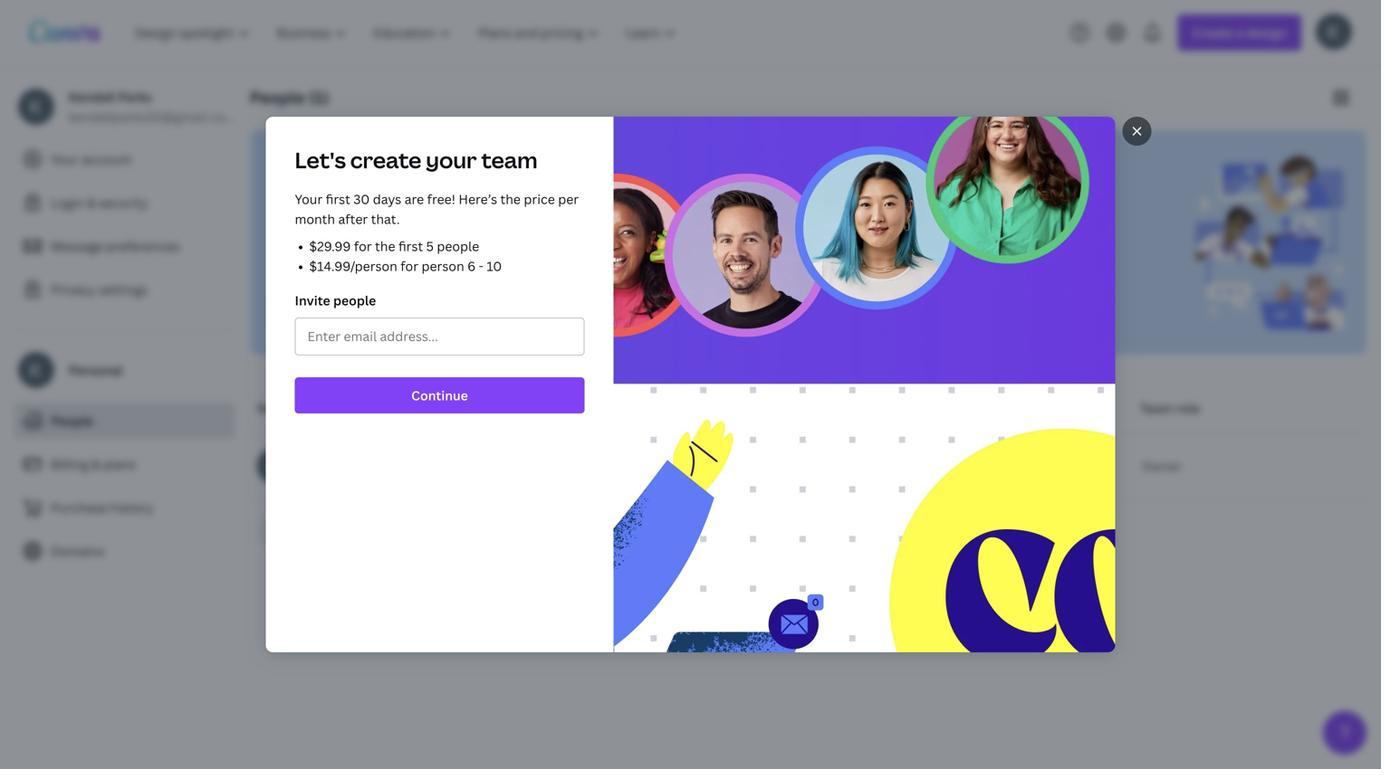 Task type: vqa. For each thing, say whether or not it's contained in the screenshot.
Create a team
yes



Task type: locate. For each thing, give the bounding box(es) containing it.
create
[[286, 307, 327, 324]]

domains
[[51, 543, 104, 560]]

0 vertical spatial team
[[481, 145, 538, 175]]

30 left days!
[[472, 190, 488, 207]]

& left plans
[[92, 456, 100, 473]]

the
[[337, 152, 364, 174], [500, 191, 521, 208], [419, 224, 439, 241], [375, 238, 395, 255]]

0 vertical spatial &
[[87, 194, 95, 212]]

0 vertical spatial your
[[51, 151, 79, 168]]

0 horizontal spatial 30
[[354, 191, 370, 208]]

the up and
[[419, 224, 439, 241]]

for right free
[[451, 190, 469, 207]]

team
[[481, 145, 538, 175], [482, 224, 513, 241], [341, 307, 372, 324]]

month
[[295, 211, 335, 228]]

people up the billing
[[51, 413, 93, 430]]

people up ,
[[367, 152, 423, 174]]

create,
[[331, 244, 373, 261]]

0 vertical spatial first
[[326, 191, 350, 208]]

30
[[472, 190, 488, 207], [354, 191, 370, 208]]

stay
[[286, 264, 313, 281]]

kendallparks02@gmail.com
[[69, 108, 237, 125], [661, 458, 829, 475]]

that.
[[371, 211, 400, 228]]

1 vertical spatial people
[[51, 413, 93, 430]]

the down the that.
[[375, 238, 395, 255]]

first left 5
[[399, 238, 423, 255]]

&
[[87, 194, 95, 212], [92, 456, 100, 473]]

role
[[1176, 400, 1200, 417]]

plans
[[103, 456, 136, 473]]

1 horizontal spatial your
[[295, 191, 323, 208]]

(1)
[[309, 87, 329, 109]]

security
[[99, 194, 148, 212]]

publish
[[449, 244, 494, 261]]

0 horizontal spatial people
[[51, 413, 93, 430]]

people inside $29.99 for the first 5 people $14.99/person for person 6 - 10
[[437, 238, 479, 255]]

team inside the premium features for the whole team ideate, create, review, and publish – all from one platform stay on brand across everyone's designs
[[482, 224, 513, 241]]

your up month
[[295, 191, 323, 208]]

people down brand in the left of the page
[[333, 292, 376, 309]]

1 vertical spatial your
[[295, 191, 323, 208]]

continue
[[411, 387, 468, 404]]

list
[[272, 223, 794, 283], [295, 236, 585, 276]]

designs
[[487, 264, 533, 281]]

account
[[82, 151, 131, 168]]

people
[[367, 152, 423, 174], [437, 238, 479, 255], [333, 292, 376, 309]]

10
[[487, 258, 502, 275]]

kendall parks kendallparks02@gmail.com
[[69, 88, 237, 125]]

features
[[344, 224, 395, 241]]

0 horizontal spatial kendallparks02@gmail.com
[[69, 108, 237, 125]]

for up "review,"
[[398, 224, 416, 241]]

people for people
[[51, 413, 93, 430]]

parks
[[118, 88, 152, 106]]

& for login
[[87, 194, 95, 212]]

your account
[[51, 151, 131, 168]]

name
[[257, 400, 293, 417]]

for
[[335, 190, 354, 207], [451, 190, 469, 207], [398, 224, 416, 241], [354, 238, 372, 255], [401, 258, 419, 275]]

first up after
[[326, 191, 350, 208]]

team right a
[[341, 307, 372, 324]]

canva for teams , it's free for 30 days!
[[294, 190, 524, 207]]

bring
[[272, 152, 314, 174]]

$14.99/person
[[309, 258, 398, 275]]

with
[[516, 152, 551, 174]]

your
[[426, 145, 477, 175]]

after
[[338, 211, 368, 228]]

1 vertical spatial team
[[482, 224, 513, 241]]

people up 6
[[437, 238, 479, 255]]

1 horizontal spatial first
[[399, 238, 423, 255]]

people for people (1)
[[250, 87, 305, 109]]

your
[[51, 151, 79, 168], [295, 191, 323, 208]]

list containing $29.99 for the first 5 people
[[295, 236, 585, 276]]

1 horizontal spatial people
[[250, 87, 305, 109]]

people left (1) on the top of the page
[[250, 87, 305, 109]]

& right login
[[87, 194, 95, 212]]

0 vertical spatial kendallparks02@gmail.com
[[69, 108, 237, 125]]

1 vertical spatial first
[[399, 238, 423, 255]]

purchase history
[[51, 500, 153, 517]]

from
[[525, 244, 554, 261]]

6
[[467, 258, 476, 275]]

across
[[375, 264, 414, 281]]

the inside your first 30 days are free! here's the price per month after that.
[[500, 191, 521, 208]]

the left price
[[500, 191, 521, 208]]

0 vertical spatial people
[[250, 87, 305, 109]]

it's
[[402, 190, 420, 207]]

everyone's
[[418, 264, 484, 281]]

your inside your first 30 days are free! here's the price per month after that.
[[295, 191, 323, 208]]

and
[[422, 244, 445, 261]]

& for billing
[[92, 456, 100, 473]]

design
[[460, 152, 512, 174]]

are
[[405, 191, 424, 208]]

people link
[[14, 403, 236, 439]]

billing & plans
[[51, 456, 136, 473]]

people (1)
[[250, 87, 329, 109]]

2 vertical spatial team
[[341, 307, 372, 324]]

the inside the premium features for the whole team ideate, create, review, and publish – all from one platform stay on brand across everyone's designs
[[419, 224, 439, 241]]

team up –
[[482, 224, 513, 241]]

let's
[[295, 145, 346, 175]]

your for your account
[[51, 151, 79, 168]]

first inside your first 30 days are free! here's the price per month after that.
[[326, 191, 350, 208]]

0 horizontal spatial first
[[326, 191, 350, 208]]

team up days!
[[481, 145, 538, 175]]

free!
[[427, 191, 456, 208]]

people
[[250, 87, 305, 109], [51, 413, 93, 430]]

team role
[[1140, 400, 1200, 417]]

1 vertical spatial people
[[437, 238, 479, 255]]

login
[[51, 194, 84, 212]]

30 up after
[[354, 191, 370, 208]]

message
[[51, 238, 103, 255]]

$29.99 for the first 5 people $14.99/person for person 6 - 10
[[309, 238, 502, 275]]

1 horizontal spatial 30
[[472, 190, 488, 207]]

0 horizontal spatial your
[[51, 151, 79, 168]]

first
[[326, 191, 350, 208], [399, 238, 423, 255]]

30 inside your first 30 days are free! here's the price per month after that.
[[354, 191, 370, 208]]

days!
[[492, 190, 524, 207]]

personal
[[69, 362, 123, 379]]

your left account
[[51, 151, 79, 168]]

privacy
[[51, 281, 96, 298]]

1 vertical spatial &
[[92, 456, 100, 473]]

1 horizontal spatial kendallparks02@gmail.com
[[661, 458, 829, 475]]



Task type: describe. For each thing, give the bounding box(es) containing it.
–
[[497, 244, 504, 261]]

let's create your team
[[295, 145, 538, 175]]

login & security
[[51, 194, 148, 212]]

all
[[507, 244, 522, 261]]

the inside $29.99 for the first 5 people $14.99/person for person 6 - 10
[[375, 238, 395, 255]]

purchase
[[51, 500, 107, 517]]

preferences
[[106, 238, 180, 255]]

purchase history link
[[14, 490, 236, 526]]

bring in the people you design with
[[272, 152, 551, 174]]

privacy settings
[[51, 281, 148, 298]]

the right in
[[337, 152, 364, 174]]

person
[[422, 258, 464, 275]]

whole
[[443, 224, 479, 241]]

premium features for the whole team ideate, create, review, and publish – all from one platform stay on brand across everyone's designs
[[286, 224, 637, 281]]

for inside the premium features for the whole team ideate, create, review, and publish – all from one platform stay on brand across everyone's designs
[[398, 224, 416, 241]]

settings
[[99, 281, 148, 298]]

1 vertical spatial kendallparks02@gmail.com
[[661, 458, 829, 475]]

history
[[110, 500, 153, 517]]

ideate,
[[286, 244, 328, 261]]

premium
[[286, 224, 341, 241]]

message preferences
[[51, 238, 180, 255]]

list containing premium features for the whole team
[[272, 223, 794, 283]]

days
[[373, 191, 402, 208]]

one
[[558, 244, 581, 261]]

brand
[[335, 264, 372, 281]]

a
[[330, 307, 338, 324]]

invite people
[[295, 292, 376, 309]]

invite
[[295, 292, 330, 309]]

for left and
[[401, 258, 419, 275]]

-
[[479, 258, 484, 275]]

team inside button
[[341, 307, 372, 324]]

your account link
[[14, 141, 236, 178]]

on
[[316, 264, 332, 281]]

first inside $29.99 for the first 5 people $14.99/person for person 6 - 10
[[399, 238, 423, 255]]

privacy settings link
[[14, 272, 236, 308]]

canva
[[294, 190, 332, 207]]

continue button
[[295, 378, 585, 414]]

5
[[426, 238, 434, 255]]

your first 30 days are free! here's the price per month after that.
[[295, 191, 579, 228]]

you
[[427, 152, 456, 174]]

teams
[[357, 190, 396, 207]]

create a team button
[[272, 297, 387, 333]]

your for your first 30 days are free! here's the price per month after that.
[[295, 191, 323, 208]]

review,
[[376, 244, 419, 261]]

message preferences link
[[14, 228, 236, 265]]

,
[[396, 190, 399, 207]]

platform
[[584, 244, 637, 261]]

price
[[524, 191, 555, 208]]

billing & plans link
[[14, 447, 236, 483]]

login & security link
[[14, 185, 236, 221]]

for up the $14.99/person
[[354, 238, 372, 255]]

top level navigation element
[[123, 14, 692, 51]]

for up after
[[335, 190, 354, 207]]

free
[[424, 190, 448, 207]]

2 vertical spatial people
[[333, 292, 376, 309]]

billing
[[51, 456, 89, 473]]

$29.99
[[309, 238, 351, 255]]

create
[[350, 145, 422, 175]]

team
[[1140, 400, 1173, 417]]

Email to invite text field
[[308, 320, 572, 354]]

kendall
[[69, 88, 115, 106]]

in
[[318, 152, 333, 174]]

0 vertical spatial people
[[367, 152, 423, 174]]

domains link
[[14, 534, 236, 570]]

per
[[558, 191, 579, 208]]

here's
[[459, 191, 497, 208]]

create a team
[[286, 307, 372, 324]]



